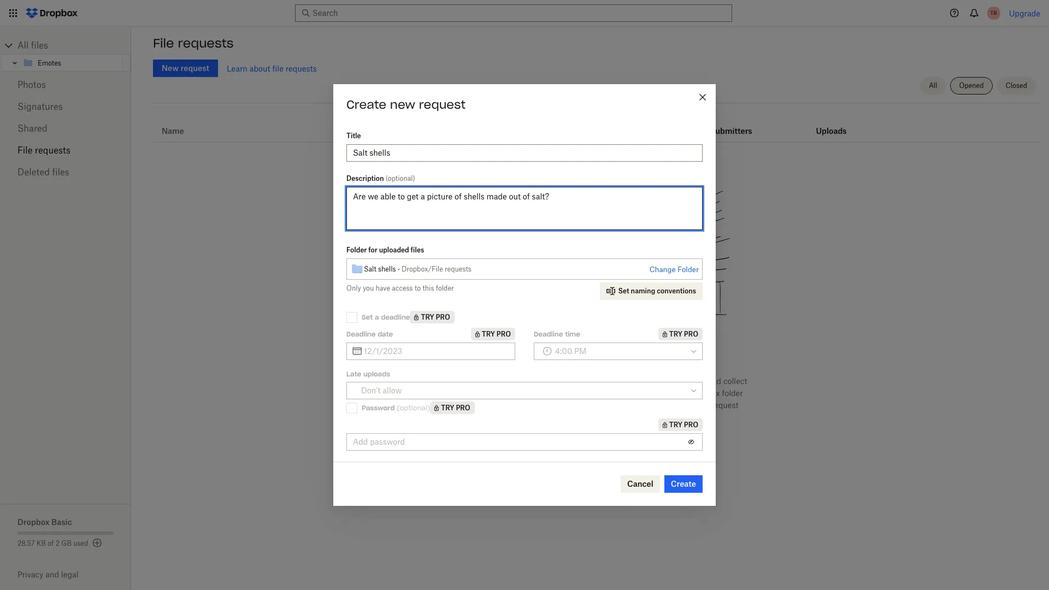 Task type: describe. For each thing, give the bounding box(es) containing it.
try pro down the this
[[421, 313, 450, 321]]

2
[[56, 539, 60, 547]]

set a deadline
[[362, 313, 410, 321]]

requests inside create new request dialog
[[445, 265, 471, 273]]

try for pro trial element underneath the upload
[[669, 421, 682, 429]]

collect
[[723, 376, 747, 386]]

opened button
[[950, 77, 993, 95]]

in
[[471, 388, 478, 398]]

folder inside change folder button
[[678, 265, 699, 274]]

emotes link
[[22, 56, 121, 69]]

need something from someone?
[[493, 349, 701, 364]]

from for anyone,
[[495, 376, 512, 386]]

deadline date
[[346, 330, 393, 338]]

only
[[346, 284, 361, 292]]

is
[[546, 400, 552, 410]]

1 vertical spatial your
[[680, 400, 696, 410]]

pro trial element down the them at left bottom
[[430, 402, 475, 414]]

upgrade link
[[1009, 8, 1040, 18]]

salt
[[364, 265, 376, 273]]

pro trial element up need
[[471, 328, 515, 340]]

requests right about
[[286, 64, 317, 73]]

date
[[378, 330, 393, 338]]

only you have access to this folder
[[346, 284, 454, 292]]

access inside the request files from anyone, whether they have a dropbox account or not, and collect them in your dropbox. files will be automatically organized into a dropbox folder you choose. your privacy is important, so those who upload to your file request cannot access your dropbox account.
[[556, 413, 580, 422]]

all for all
[[929, 81, 937, 90]]

you inside the request files from anyone, whether they have a dropbox account or not, and collect them in your dropbox. files will be automatically organized into a dropbox folder you choose. your privacy is important, so those who upload to your file request cannot access your dropbox account.
[[455, 400, 468, 410]]

used
[[73, 539, 88, 547]]

name
[[162, 126, 184, 135]]

requests up learn
[[178, 36, 234, 51]]

photos
[[17, 79, 46, 90]]

conventions
[[657, 287, 696, 295]]

none text field inside create new request dialog
[[364, 345, 509, 357]]

kb
[[36, 539, 46, 547]]

optional for password ( optional )
[[400, 403, 427, 412]]

password
[[362, 403, 395, 412]]

photos link
[[17, 74, 114, 96]]

) for description ( optional )
[[413, 174, 415, 182]]

try pro down the them at left bottom
[[441, 404, 470, 412]]

title
[[346, 132, 361, 140]]

cannot
[[529, 413, 554, 422]]

password ( optional )
[[362, 403, 430, 412]]

privacy and legal link
[[17, 570, 131, 579]]

get more space image
[[90, 537, 104, 550]]

try for pro trial element underneath the them at left bottom
[[441, 404, 454, 412]]

shared
[[17, 123, 47, 134]]

file inside the request files from anyone, whether they have a dropbox account or not, and collect them in your dropbox. files will be automatically organized into a dropbox folder you choose. your privacy is important, so those who upload to your file request cannot access your dropbox account.
[[698, 400, 709, 410]]

upgrade
[[1009, 8, 1040, 18]]

closed
[[1006, 81, 1027, 90]]

28.57 kb of 2 gb used
[[17, 539, 88, 547]]

opened
[[959, 81, 984, 90]]

access inside create new request dialog
[[392, 284, 413, 292]]

new
[[390, 97, 415, 112]]

privacy and legal
[[17, 570, 78, 579]]

not,
[[692, 376, 706, 386]]

0 vertical spatial file requests
[[153, 36, 234, 51]]

request
[[446, 376, 476, 386]]

have inside the request files from anyone, whether they have a dropbox account or not, and collect them in your dropbox. files will be automatically organized into a dropbox folder you choose. your privacy is important, so those who upload to your file request cannot access your dropbox account.
[[593, 376, 610, 386]]

learn
[[227, 64, 247, 73]]

request inside the request files from anyone, whether they have a dropbox account or not, and collect them in your dropbox. files will be automatically organized into a dropbox folder you choose. your privacy is important, so those who upload to your file request cannot access your dropbox account.
[[711, 400, 738, 410]]

try pro down into on the right bottom
[[669, 421, 698, 429]]

all for all files
[[17, 40, 29, 51]]

dropbox/file
[[402, 265, 443, 273]]

requests up deleted files
[[35, 145, 71, 156]]

folder inside the request files from anyone, whether they have a dropbox account or not, and collect them in your dropbox. files will be automatically organized into a dropbox folder you choose. your privacy is important, so those who upload to your file request cannot access your dropbox account.
[[722, 388, 743, 398]]

account
[[652, 376, 680, 386]]

folder for uploaded files
[[346, 246, 424, 254]]

late
[[346, 370, 361, 378]]

time
[[565, 330, 580, 338]]

something
[[529, 349, 596, 364]]

cancel
[[627, 479, 653, 488]]

global header element
[[0, 0, 1049, 27]]

create new request
[[346, 97, 466, 112]]

you inside create new request dialog
[[363, 284, 374, 292]]

your
[[499, 400, 516, 410]]

closed button
[[997, 77, 1036, 95]]

upload
[[644, 400, 669, 410]]

try pro up 'someone?'
[[669, 330, 698, 338]]

files for request files from anyone, whether they have a dropbox account or not, and collect them in your dropbox. files will be automatically organized into a dropbox folder you choose. your privacy is important, so those who upload to your file request cannot access your dropbox account.
[[478, 376, 493, 386]]

all files tree
[[2, 37, 131, 72]]

into
[[667, 388, 681, 398]]

important,
[[554, 400, 592, 410]]

will
[[552, 388, 565, 398]]

files for all files
[[31, 40, 48, 51]]

try pro up need
[[482, 330, 511, 338]]

shells
[[378, 265, 396, 273]]

salt shells • dropbox/file requests
[[364, 265, 471, 273]]

signatures link
[[17, 96, 114, 117]]

28.57
[[17, 539, 35, 547]]

learn about file requests link
[[227, 64, 317, 73]]

create for create new request
[[346, 97, 386, 112]]

deleted files link
[[17, 161, 114, 183]]

those
[[604, 400, 624, 410]]

late uploads
[[346, 370, 390, 378]]

2 horizontal spatial a
[[683, 388, 687, 398]]

basic
[[51, 517, 72, 527]]

they
[[576, 376, 591, 386]]

try for pro trial element over need
[[482, 330, 495, 338]]

0 horizontal spatial file
[[272, 64, 284, 73]]

naming
[[631, 287, 655, 295]]

files for deleted files
[[52, 167, 69, 178]]

legal
[[61, 570, 78, 579]]

files
[[533, 388, 550, 398]]

pro right account.
[[684, 421, 698, 429]]

signatures
[[17, 101, 63, 112]]



Task type: vqa. For each thing, say whether or not it's contained in the screenshot.
The Less 'image'
no



Task type: locate. For each thing, give the bounding box(es) containing it.
create button
[[664, 475, 703, 493]]

set for set a deadline
[[362, 313, 373, 321]]

0 vertical spatial all
[[17, 40, 29, 51]]

(
[[386, 174, 388, 182], [397, 403, 400, 412]]

from up dropbox.
[[495, 376, 512, 386]]

create right cancel
[[671, 479, 696, 488]]

create new request dialog
[[333, 84, 716, 506]]

have inside create new request dialog
[[376, 284, 390, 292]]

try down the them at left bottom
[[441, 404, 454, 412]]

change folder button
[[649, 263, 699, 276]]

2 deadline from the left
[[534, 330, 563, 338]]

automatically
[[578, 388, 627, 398]]

description ( optional )
[[346, 174, 415, 182]]

have down "shells"
[[376, 284, 390, 292]]

0 horizontal spatial create
[[346, 97, 386, 112]]

pro up need
[[497, 330, 511, 338]]

to inside the request files from anyone, whether they have a dropbox account or not, and collect them in your dropbox. files will be automatically organized into a dropbox folder you choose. your privacy is important, so those who upload to your file request cannot access your dropbox account.
[[671, 400, 678, 410]]

file
[[153, 36, 174, 51], [17, 145, 33, 156]]

1 horizontal spatial to
[[671, 400, 678, 410]]

0 horizontal spatial you
[[363, 284, 374, 292]]

0 vertical spatial folder
[[436, 284, 454, 292]]

0 horizontal spatial and
[[45, 570, 59, 579]]

1 deadline from the left
[[346, 330, 376, 338]]

1 horizontal spatial your
[[582, 413, 598, 422]]

you right only
[[363, 284, 374, 292]]

1 vertical spatial file
[[698, 400, 709, 410]]

dropbox up 28.57
[[17, 517, 49, 527]]

0 vertical spatial file
[[153, 36, 174, 51]]

1 vertical spatial optional
[[400, 403, 427, 412]]

create up title
[[346, 97, 386, 112]]

cancel button
[[621, 475, 660, 493]]

try up 'someone?'
[[669, 330, 682, 338]]

all inside button
[[929, 81, 937, 90]]

so
[[594, 400, 602, 410]]

all up photos
[[17, 40, 29, 51]]

anyone,
[[514, 376, 542, 386]]

file requests link
[[17, 139, 114, 161]]

1 vertical spatial a
[[612, 376, 617, 386]]

Add password password field
[[353, 436, 682, 448]]

try for pro trial element under the this
[[421, 313, 434, 321]]

who
[[626, 400, 642, 410]]

pro trial element down the this
[[410, 311, 454, 323]]

try up need
[[482, 330, 495, 338]]

a
[[375, 313, 379, 321], [612, 376, 617, 386], [683, 388, 687, 398]]

all button
[[920, 77, 946, 95]]

your up choose.
[[480, 388, 496, 398]]

0 horizontal spatial file
[[17, 145, 33, 156]]

Title text field
[[353, 147, 696, 159]]

create
[[346, 97, 386, 112], [671, 479, 696, 488]]

0 vertical spatial file
[[272, 64, 284, 73]]

all inside tree
[[17, 40, 29, 51]]

uploads
[[363, 370, 390, 378]]

uploaded
[[379, 246, 409, 254]]

dropbox up the organized
[[619, 376, 649, 386]]

description
[[346, 174, 384, 182]]

0 horizontal spatial )
[[413, 174, 415, 182]]

to left the this
[[415, 284, 421, 292]]

) for password ( optional )
[[427, 403, 430, 412]]

files inside tree
[[31, 40, 48, 51]]

access down important,
[[556, 413, 580, 422]]

pro trial element
[[410, 311, 454, 323], [471, 328, 515, 340], [658, 328, 703, 340], [430, 402, 475, 414], [658, 419, 703, 431]]

optional
[[388, 174, 413, 182], [400, 403, 427, 412]]

deadline for deadline date
[[346, 330, 376, 338]]

be
[[567, 388, 576, 398]]

try right account.
[[669, 421, 682, 429]]

your
[[480, 388, 496, 398], [680, 400, 696, 410], [582, 413, 598, 422]]

privacy
[[17, 570, 43, 579]]

files inside create new request dialog
[[411, 246, 424, 254]]

from for someone?
[[600, 349, 629, 364]]

deadline left date
[[346, 330, 376, 338]]

requests right dropbox/file
[[445, 265, 471, 273]]

all files
[[17, 40, 48, 51]]

0 horizontal spatial (
[[386, 174, 388, 182]]

files down file requests link
[[52, 167, 69, 178]]

0 horizontal spatial your
[[480, 388, 496, 398]]

2 vertical spatial your
[[582, 413, 598, 422]]

1 vertical spatial to
[[671, 400, 678, 410]]

optional right description
[[388, 174, 413, 182]]

all left opened
[[929, 81, 937, 90]]

0 horizontal spatial set
[[362, 313, 373, 321]]

from up automatically
[[600, 349, 629, 364]]

1 horizontal spatial folder
[[722, 388, 743, 398]]

a right into on the right bottom
[[683, 388, 687, 398]]

)
[[413, 174, 415, 182], [427, 403, 430, 412]]

to
[[415, 284, 421, 292], [671, 400, 678, 410]]

1 vertical spatial have
[[593, 376, 610, 386]]

optional right password
[[400, 403, 427, 412]]

requests
[[178, 36, 234, 51], [286, 64, 317, 73], [35, 145, 71, 156], [445, 265, 471, 273]]

0 vertical spatial have
[[376, 284, 390, 292]]

a inside dialog
[[375, 313, 379, 321]]

( right password
[[397, 403, 400, 412]]

pro trial element down the upload
[[658, 419, 703, 431]]

emotes
[[38, 59, 61, 67]]

1 horizontal spatial file
[[153, 36, 174, 51]]

file requests up learn
[[153, 36, 234, 51]]

request inside create new request dialog
[[419, 97, 466, 112]]

1 vertical spatial all
[[929, 81, 937, 90]]

folder
[[346, 246, 367, 254], [678, 265, 699, 274]]

0 vertical spatial folder
[[346, 246, 367, 254]]

1 horizontal spatial file requests
[[153, 36, 234, 51]]

try for pro trial element over 'someone?'
[[669, 330, 682, 338]]

or
[[683, 376, 690, 386]]

1 horizontal spatial from
[[600, 349, 629, 364]]

1 vertical spatial create
[[671, 479, 696, 488]]

deadline left 'time'
[[534, 330, 563, 338]]

pro trial element up 'someone?'
[[658, 328, 703, 340]]

1 vertical spatial request
[[711, 400, 738, 410]]

whether
[[544, 376, 574, 386]]

name row
[[153, 107, 1040, 143]]

0 horizontal spatial deadline
[[346, 330, 376, 338]]

your down so
[[582, 413, 598, 422]]

request down the collect
[[711, 400, 738, 410]]

file requests up deleted files
[[17, 145, 71, 156]]

dropbox down "not,"
[[689, 388, 720, 398]]

you
[[363, 284, 374, 292], [455, 400, 468, 410]]

1 vertical spatial you
[[455, 400, 468, 410]]

1 vertical spatial file requests
[[17, 145, 71, 156]]

0 vertical spatial )
[[413, 174, 415, 182]]

you down the them at left bottom
[[455, 400, 468, 410]]

0 horizontal spatial folder
[[346, 246, 367, 254]]

1 vertical spatial folder
[[722, 388, 743, 398]]

this
[[423, 284, 434, 292]]

of
[[48, 539, 54, 547]]

•
[[398, 265, 400, 273]]

folder right the this
[[436, 284, 454, 292]]

files up in
[[478, 376, 493, 386]]

1 horizontal spatial create
[[671, 479, 696, 488]]

dropbox basic
[[17, 517, 72, 527]]

( right description
[[386, 174, 388, 182]]

folder up conventions
[[678, 265, 699, 274]]

files up salt shells • dropbox/file requests
[[411, 246, 424, 254]]

0 vertical spatial access
[[392, 284, 413, 292]]

about
[[250, 64, 270, 73]]

Add any extra details about the request text field
[[346, 187, 703, 230]]

( for description
[[386, 174, 388, 182]]

0 horizontal spatial access
[[392, 284, 413, 292]]

gb
[[61, 539, 72, 547]]

1 horizontal spatial )
[[427, 403, 430, 412]]

choose.
[[470, 400, 497, 410]]

learn about file requests
[[227, 64, 317, 73]]

pro right the 'deadline'
[[436, 313, 450, 321]]

) right password
[[427, 403, 430, 412]]

file right about
[[272, 64, 284, 73]]

file requests inside file requests link
[[17, 145, 71, 156]]

0 vertical spatial create
[[346, 97, 386, 112]]

1 vertical spatial folder
[[678, 265, 699, 274]]

1 vertical spatial and
[[45, 570, 59, 579]]

try pro
[[421, 313, 450, 321], [482, 330, 511, 338], [669, 330, 698, 338], [441, 404, 470, 412], [669, 421, 698, 429]]

1 vertical spatial file
[[17, 145, 33, 156]]

1 horizontal spatial folder
[[678, 265, 699, 274]]

0 horizontal spatial from
[[495, 376, 512, 386]]

a up automatically
[[612, 376, 617, 386]]

0 vertical spatial set
[[618, 287, 629, 295]]

files inside the request files from anyone, whether they have a dropbox account or not, and collect them in your dropbox. files will be automatically organized into a dropbox folder you choose. your privacy is important, so those who upload to your file request cannot access your dropbox account.
[[478, 376, 493, 386]]

deleted
[[17, 167, 50, 178]]

files up emotes
[[31, 40, 48, 51]]

1 vertical spatial (
[[397, 403, 400, 412]]

set inside button
[[618, 287, 629, 295]]

set left naming
[[618, 287, 629, 295]]

1 horizontal spatial request
[[711, 400, 738, 410]]

deadline time
[[534, 330, 580, 338]]

create for create
[[671, 479, 696, 488]]

1 vertical spatial access
[[556, 413, 580, 422]]

request files from anyone, whether they have a dropbox account or not, and collect them in your dropbox. files will be automatically organized into a dropbox folder you choose. your privacy is important, so those who upload to your file request cannot access your dropbox account.
[[446, 376, 747, 422]]

need
[[493, 349, 526, 364]]

shared link
[[17, 117, 114, 139]]

0 horizontal spatial folder
[[436, 284, 454, 292]]

0 vertical spatial a
[[375, 313, 379, 321]]

request right new
[[419, 97, 466, 112]]

from inside the request files from anyone, whether they have a dropbox account or not, and collect them in your dropbox. files will be automatically organized into a dropbox folder you choose. your privacy is important, so those who upload to your file request cannot access your dropbox account.
[[495, 376, 512, 386]]

2 vertical spatial a
[[683, 388, 687, 398]]

account.
[[633, 413, 664, 422]]

folder left for
[[346, 246, 367, 254]]

create inside create "button"
[[671, 479, 696, 488]]

have up automatically
[[593, 376, 610, 386]]

set up "deadline date"
[[362, 313, 373, 321]]

1 horizontal spatial and
[[708, 376, 721, 386]]

access
[[392, 284, 413, 292], [556, 413, 580, 422]]

optional for description ( optional )
[[388, 174, 413, 182]]

for
[[368, 246, 377, 254]]

1 vertical spatial set
[[362, 313, 373, 321]]

1 horizontal spatial a
[[612, 376, 617, 386]]

0 horizontal spatial file requests
[[17, 145, 71, 156]]

to down into on the right bottom
[[671, 400, 678, 410]]

1 vertical spatial )
[[427, 403, 430, 412]]

1 horizontal spatial have
[[593, 376, 610, 386]]

try down the this
[[421, 313, 434, 321]]

set naming conventions button
[[600, 282, 703, 300]]

deadline
[[346, 330, 376, 338], [534, 330, 563, 338]]

your down into on the right bottom
[[680, 400, 696, 410]]

1 horizontal spatial access
[[556, 413, 580, 422]]

1 horizontal spatial file
[[698, 400, 709, 410]]

access down •
[[392, 284, 413, 292]]

privacy
[[518, 400, 544, 410]]

and inside the request files from anyone, whether they have a dropbox account or not, and collect them in your dropbox. files will be automatically organized into a dropbox folder you choose. your privacy is important, so those who upload to your file request cannot access your dropbox account.
[[708, 376, 721, 386]]

try
[[421, 313, 434, 321], [482, 330, 495, 338], [669, 330, 682, 338], [441, 404, 454, 412], [669, 421, 682, 429]]

deadline
[[381, 313, 410, 321]]

folder
[[436, 284, 454, 292], [722, 388, 743, 398]]

0 vertical spatial and
[[708, 376, 721, 386]]

1 horizontal spatial set
[[618, 287, 629, 295]]

and left legal
[[45, 570, 59, 579]]

0 horizontal spatial all
[[17, 40, 29, 51]]

2 horizontal spatial your
[[680, 400, 696, 410]]

and right "not,"
[[708, 376, 721, 386]]

and
[[708, 376, 721, 386], [45, 570, 59, 579]]

0 vertical spatial from
[[600, 349, 629, 364]]

deleted files
[[17, 167, 69, 178]]

0 horizontal spatial a
[[375, 313, 379, 321]]

file down "not,"
[[698, 400, 709, 410]]

0 horizontal spatial to
[[415, 284, 421, 292]]

dropbox logo - go to the homepage image
[[22, 4, 81, 22]]

0 vertical spatial to
[[415, 284, 421, 292]]

change folder
[[649, 265, 699, 274]]

pro down the them at left bottom
[[456, 404, 470, 412]]

set naming conventions
[[618, 287, 696, 295]]

0 vertical spatial request
[[419, 97, 466, 112]]

column header
[[383, 107, 542, 142], [542, 107, 701, 142], [710, 111, 754, 138], [816, 111, 860, 138]]

1 horizontal spatial you
[[455, 400, 468, 410]]

0 vertical spatial you
[[363, 284, 374, 292]]

from
[[600, 349, 629, 364], [495, 376, 512, 386]]

1 horizontal spatial deadline
[[534, 330, 563, 338]]

) right description
[[413, 174, 415, 182]]

organized
[[629, 388, 665, 398]]

deadline for deadline time
[[534, 330, 563, 338]]

None text field
[[364, 345, 509, 357]]

to inside create new request dialog
[[415, 284, 421, 292]]

a up "deadline date"
[[375, 313, 379, 321]]

all files link
[[17, 37, 131, 54]]

have
[[376, 284, 390, 292], [593, 376, 610, 386]]

pro up 'someone?'
[[684, 330, 698, 338]]

0 vertical spatial (
[[386, 174, 388, 182]]

0 vertical spatial your
[[480, 388, 496, 398]]

0 vertical spatial optional
[[388, 174, 413, 182]]

folder inside create new request dialog
[[436, 284, 454, 292]]

1 horizontal spatial all
[[929, 81, 937, 90]]

0 horizontal spatial request
[[419, 97, 466, 112]]

dropbox down the those
[[600, 413, 631, 422]]

change
[[649, 265, 676, 274]]

1 horizontal spatial (
[[397, 403, 400, 412]]

0 horizontal spatial have
[[376, 284, 390, 292]]

pro
[[436, 313, 450, 321], [497, 330, 511, 338], [684, 330, 698, 338], [456, 404, 470, 412], [684, 421, 698, 429]]

( for password
[[397, 403, 400, 412]]

folder down the collect
[[722, 388, 743, 398]]

1 vertical spatial from
[[495, 376, 512, 386]]

set for set naming conventions
[[618, 287, 629, 295]]



